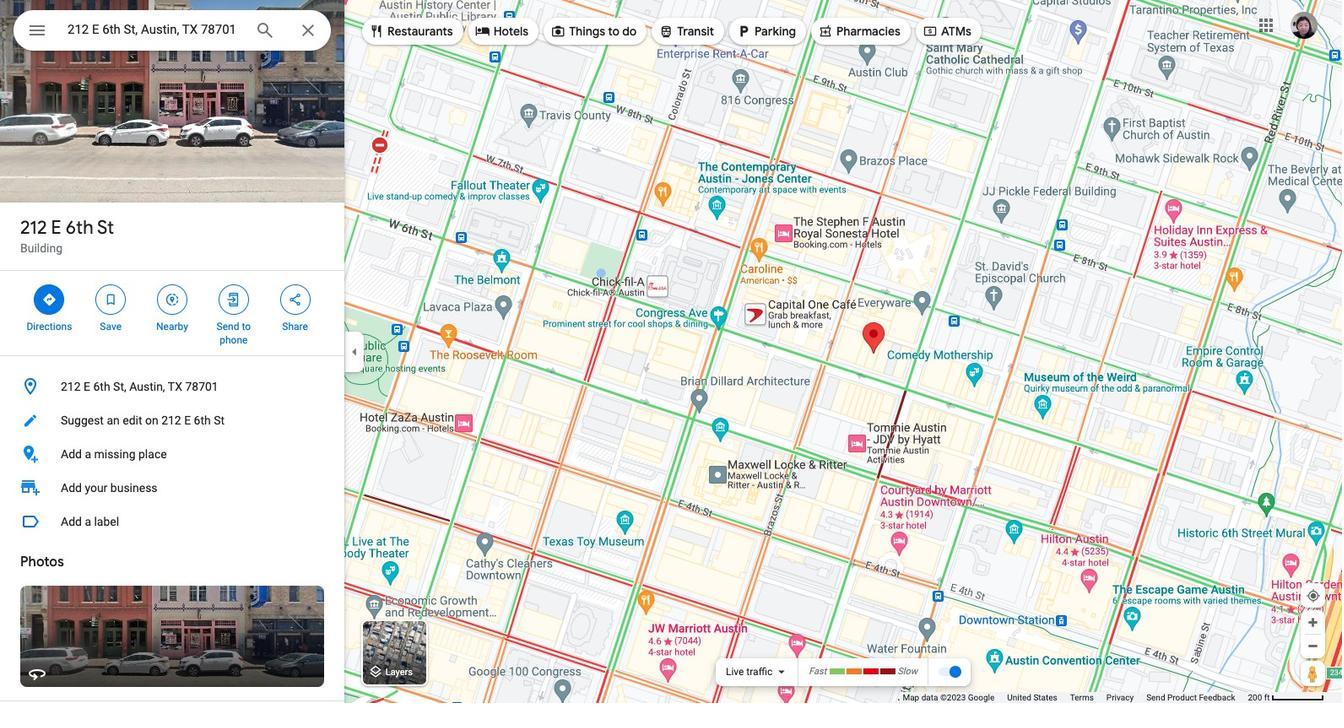 Task type: vqa. For each thing, say whether or not it's contained in the screenshot.


Task type: locate. For each thing, give the bounding box(es) containing it.
212 up suggest
[[61, 380, 81, 393]]

fast
[[809, 666, 827, 677]]

your
[[85, 481, 108, 495]]


[[42, 290, 57, 309]]


[[226, 290, 241, 309]]

2 add from the top
[[61, 481, 82, 495]]

zoom in image
[[1307, 616, 1319, 629]]

1 horizontal spatial e
[[84, 380, 90, 393]]

0 horizontal spatial 212
[[20, 216, 47, 240]]

0 horizontal spatial to
[[242, 321, 251, 333]]

0 vertical spatial send
[[217, 321, 239, 333]]

data
[[921, 693, 938, 702]]

1 vertical spatial st
[[214, 414, 225, 427]]

1 add from the top
[[61, 447, 82, 461]]

0 vertical spatial 212
[[20, 216, 47, 240]]

live traffic
[[726, 666, 772, 678]]

6th for st,
[[93, 380, 110, 393]]

add left label on the left bottom of the page
[[61, 515, 82, 528]]

suggest an edit on 212 e 6th st
[[61, 414, 225, 427]]

1 vertical spatial 6th
[[93, 380, 110, 393]]

add a label
[[61, 515, 119, 528]]

212 right on
[[161, 414, 181, 427]]

212 e 6th st main content
[[0, 0, 344, 703]]

on
[[145, 414, 158, 427]]

 button
[[14, 10, 61, 54]]

none field inside 212 e 6th st, austin, tx 78701 field
[[68, 19, 241, 40]]

200
[[1248, 693, 1262, 702]]

a for label
[[85, 515, 91, 528]]

suggest
[[61, 414, 104, 427]]

send inside send to phone
[[217, 321, 239, 333]]

hotels
[[494, 24, 529, 39]]

collapse side panel image
[[345, 342, 364, 361]]

st inside 'button'
[[214, 414, 225, 427]]

1 vertical spatial a
[[85, 515, 91, 528]]

1 vertical spatial 212
[[61, 380, 81, 393]]

 parking
[[736, 22, 796, 40]]


[[103, 290, 118, 309]]

e for st
[[51, 216, 61, 240]]

e
[[51, 216, 61, 240], [84, 380, 90, 393], [184, 414, 191, 427]]

0 vertical spatial to
[[608, 24, 620, 39]]

1 a from the top
[[85, 447, 91, 461]]

e inside button
[[84, 380, 90, 393]]

3 add from the top
[[61, 515, 82, 528]]

1 horizontal spatial to
[[608, 24, 620, 39]]

1 vertical spatial to
[[242, 321, 251, 333]]

1 horizontal spatial st
[[214, 414, 225, 427]]

0 vertical spatial a
[[85, 447, 91, 461]]


[[475, 22, 490, 40]]

1 vertical spatial add
[[61, 481, 82, 495]]

place
[[138, 447, 167, 461]]

directions
[[27, 321, 72, 333]]

a inside button
[[85, 447, 91, 461]]

send left product
[[1146, 693, 1165, 702]]

2 horizontal spatial 212
[[161, 414, 181, 427]]

0 horizontal spatial st
[[97, 216, 114, 240]]


[[923, 22, 938, 40]]

1 vertical spatial send
[[1146, 693, 1165, 702]]

send up phone
[[217, 321, 239, 333]]

map data ©2023 google
[[903, 693, 995, 702]]

send
[[217, 321, 239, 333], [1146, 693, 1165, 702]]

212
[[20, 216, 47, 240], [61, 380, 81, 393], [161, 414, 181, 427]]

e inside the 212 e 6th st building
[[51, 216, 61, 240]]

6th inside the 212 e 6th st building
[[66, 216, 93, 240]]

add a label button
[[0, 505, 344, 539]]

austin,
[[129, 380, 165, 393]]

product
[[1167, 693, 1197, 702]]

to up phone
[[242, 321, 251, 333]]

212 up building
[[20, 216, 47, 240]]

2 vertical spatial 6th
[[194, 414, 211, 427]]

0 vertical spatial add
[[61, 447, 82, 461]]

None field
[[68, 19, 241, 40]]

0 vertical spatial st
[[97, 216, 114, 240]]

google maps element
[[0, 0, 1342, 703]]

a
[[85, 447, 91, 461], [85, 515, 91, 528]]

0 vertical spatial 6th
[[66, 216, 93, 240]]

add inside button
[[61, 447, 82, 461]]

united
[[1007, 693, 1031, 702]]

footer
[[903, 692, 1248, 703]]

pharmacies
[[836, 24, 901, 39]]

a left missing
[[85, 447, 91, 461]]

e right on
[[184, 414, 191, 427]]

212 inside suggest an edit on 212 e 6th st 'button'
[[161, 414, 181, 427]]

save
[[100, 321, 122, 333]]

st down 78701
[[214, 414, 225, 427]]

212 inside the 212 e 6th st building
[[20, 216, 47, 240]]

send inside button
[[1146, 693, 1165, 702]]

2 a from the top
[[85, 515, 91, 528]]

to left do
[[608, 24, 620, 39]]

slow
[[898, 666, 918, 677]]


[[550, 22, 566, 40]]

6th inside 'button'
[[194, 414, 211, 427]]

add a missing place button
[[0, 437, 344, 471]]

2 vertical spatial e
[[184, 414, 191, 427]]

2 vertical spatial 212
[[161, 414, 181, 427]]

1 vertical spatial e
[[84, 380, 90, 393]]

6th
[[66, 216, 93, 240], [93, 380, 110, 393], [194, 414, 211, 427]]

e up building
[[51, 216, 61, 240]]

live traffic option
[[726, 666, 772, 678]]

edit
[[123, 414, 142, 427]]

2 horizontal spatial e
[[184, 414, 191, 427]]

212 for st
[[20, 216, 47, 240]]

to
[[608, 24, 620, 39], [242, 321, 251, 333]]

200 ft
[[1248, 693, 1270, 702]]


[[736, 22, 751, 40]]

send to phone
[[217, 321, 251, 346]]

terms button
[[1070, 692, 1094, 703]]

e left st,
[[84, 380, 90, 393]]

e for st,
[[84, 380, 90, 393]]

1 horizontal spatial 212
[[61, 380, 81, 393]]

0 horizontal spatial send
[[217, 321, 239, 333]]

send product feedback button
[[1146, 692, 1235, 703]]

live
[[726, 666, 744, 678]]

zoom out image
[[1307, 640, 1319, 652]]

st up 
[[97, 216, 114, 240]]

6th for st
[[66, 216, 93, 240]]

©2023
[[940, 693, 966, 702]]

6th inside button
[[93, 380, 110, 393]]

st
[[97, 216, 114, 240], [214, 414, 225, 427]]

things
[[569, 24, 605, 39]]

share
[[282, 321, 308, 333]]

a left label on the left bottom of the page
[[85, 515, 91, 528]]

212 inside 212 e 6th st, austin, tx 78701 button
[[61, 380, 81, 393]]

footer inside google maps "element"
[[903, 692, 1248, 703]]

building
[[20, 241, 63, 255]]

send product feedback
[[1146, 693, 1235, 702]]

 pharmacies
[[818, 22, 901, 40]]

a for missing
[[85, 447, 91, 461]]

a inside button
[[85, 515, 91, 528]]

add down suggest
[[61, 447, 82, 461]]

1 horizontal spatial send
[[1146, 693, 1165, 702]]

to inside  things to do
[[608, 24, 620, 39]]

st inside the 212 e 6th st building
[[97, 216, 114, 240]]

0 vertical spatial e
[[51, 216, 61, 240]]


[[369, 22, 384, 40]]

footer containing map data ©2023 google
[[903, 692, 1248, 703]]

add left your
[[61, 481, 82, 495]]

e inside 'button'
[[184, 414, 191, 427]]

feedback
[[1199, 693, 1235, 702]]

photos
[[20, 554, 64, 571]]

nearby
[[156, 321, 188, 333]]

0 horizontal spatial e
[[51, 216, 61, 240]]

2 vertical spatial add
[[61, 515, 82, 528]]

add inside button
[[61, 515, 82, 528]]

212 e 6th st building
[[20, 216, 114, 255]]

add
[[61, 447, 82, 461], [61, 481, 82, 495], [61, 515, 82, 528]]



Task type: describe. For each thing, give the bounding box(es) containing it.
business
[[110, 481, 158, 495]]

send for send product feedback
[[1146, 693, 1165, 702]]

212 for st,
[[61, 380, 81, 393]]

terms
[[1070, 693, 1094, 702]]

212 e 6th st, austin, tx 78701 button
[[0, 370, 344, 403]]

 things to do
[[550, 22, 637, 40]]

parking
[[755, 24, 796, 39]]

to inside send to phone
[[242, 321, 251, 333]]

google
[[968, 693, 995, 702]]

missing
[[94, 447, 136, 461]]

add your business
[[61, 481, 158, 495]]

transit
[[677, 24, 714, 39]]

212 e 6th st, austin, tx 78701
[[61, 380, 218, 393]]

tx
[[168, 380, 182, 393]]

 hotels
[[475, 22, 529, 40]]

restaurants
[[387, 24, 453, 39]]

states
[[1034, 693, 1057, 702]]

add for add a missing place
[[61, 447, 82, 461]]

212 E 6th St, Austin, TX 78701 field
[[14, 10, 331, 51]]

google account: michele murakami  
(michele.murakami@adept.ai) image
[[1291, 12, 1318, 39]]

send for send to phone
[[217, 321, 239, 333]]

layers
[[386, 667, 413, 678]]

privacy
[[1106, 693, 1134, 702]]

ft
[[1264, 693, 1270, 702]]

map
[[903, 693, 919, 702]]

phone
[[220, 334, 248, 346]]

actions for 212 e 6th st region
[[0, 271, 344, 355]]

add for add your business
[[61, 481, 82, 495]]

show street view coverage image
[[1301, 661, 1325, 686]]


[[27, 19, 47, 42]]

 transit
[[659, 22, 714, 40]]

 atms
[[923, 22, 971, 40]]

78701
[[185, 380, 218, 393]]

do
[[622, 24, 637, 39]]

add a missing place
[[61, 447, 167, 461]]

show your location image
[[1306, 588, 1321, 604]]

united states
[[1007, 693, 1057, 702]]


[[287, 290, 303, 309]]

label
[[94, 515, 119, 528]]

st,
[[113, 380, 126, 393]]

atms
[[941, 24, 971, 39]]

add your business link
[[0, 471, 344, 505]]


[[165, 290, 180, 309]]

united states button
[[1007, 692, 1057, 703]]

privacy button
[[1106, 692, 1134, 703]]

 search field
[[14, 10, 331, 54]]

 restaurants
[[369, 22, 453, 40]]

200 ft button
[[1248, 693, 1324, 702]]

traffic
[[746, 666, 772, 678]]

add for add a label
[[61, 515, 82, 528]]


[[818, 22, 833, 40]]


[[659, 22, 674, 40]]

suggest an edit on 212 e 6th st button
[[0, 403, 344, 437]]

an
[[107, 414, 120, 427]]

 Show traffic  checkbox
[[938, 665, 961, 679]]



